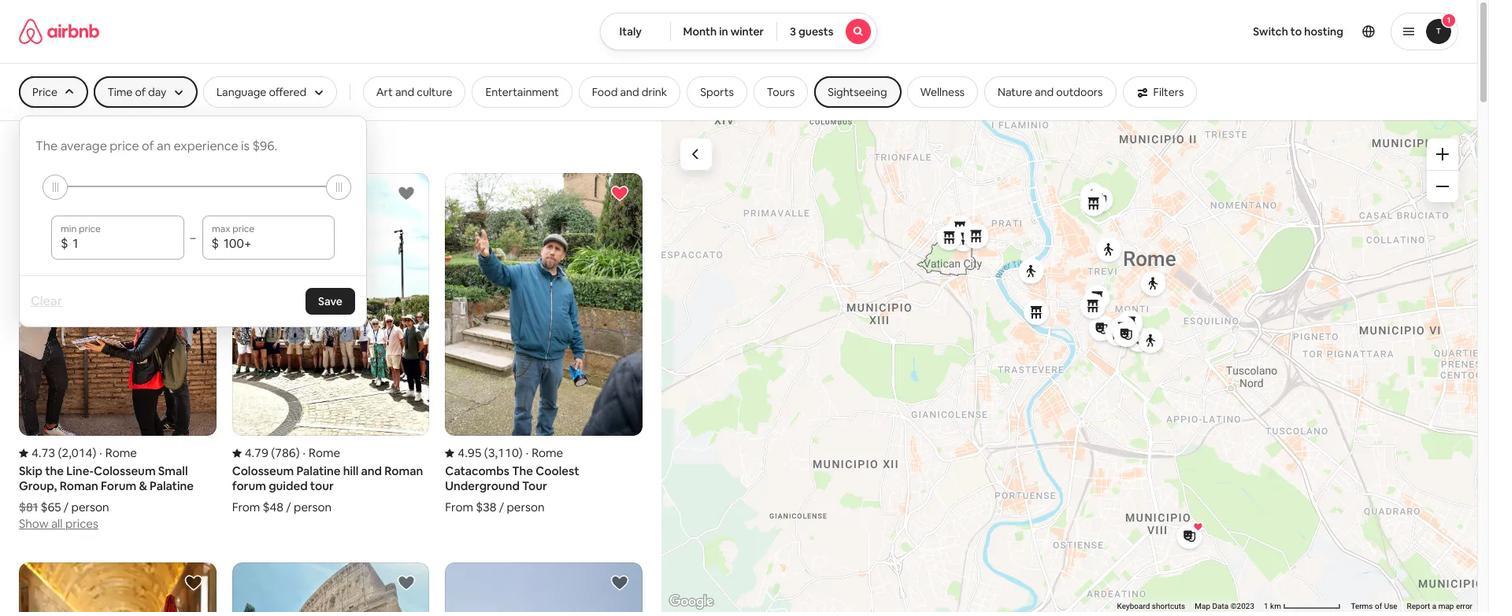 Task type: locate. For each thing, give the bounding box(es) containing it.
1 horizontal spatial roman
[[385, 464, 423, 479]]

· rome up coolest
[[526, 446, 563, 461]]

sightseeing
[[828, 85, 888, 99]]

rome up the tour at left bottom
[[309, 446, 340, 461]]

· rome inside catacombs the coolest underground tour group
[[526, 446, 563, 461]]

colosseum inside the skip the line-colosseum small group, roman forum & palatine $81 $65 / person show all prices
[[94, 464, 156, 479]]

Sports button
[[687, 76, 748, 108]]

colosseum left small
[[94, 464, 156, 479]]

palatine inside the skip the line-colosseum small group, roman forum & palatine $81 $65 / person show all prices
[[150, 479, 194, 494]]

1 horizontal spatial · rome
[[303, 446, 340, 461]]

None search field
[[600, 13, 878, 50]]

1
[[1265, 603, 1269, 611]]

$
[[61, 236, 68, 252], [212, 236, 219, 252]]

the inside the catacombs the coolest underground tour from $38 / person
[[512, 464, 533, 479]]

· rome
[[100, 446, 137, 461], [303, 446, 340, 461], [526, 446, 563, 461]]

· rome up forum
[[100, 446, 137, 461]]

$48
[[263, 501, 284, 515]]

3 person from the left
[[507, 501, 545, 515]]

2 horizontal spatial ·
[[526, 446, 529, 461]]

roman inside colosseum palatine hill and roman forum guided tour from $48 / person
[[385, 464, 423, 479]]

map
[[1195, 603, 1211, 611]]

2 / from the left
[[286, 501, 291, 515]]

map
[[1439, 603, 1455, 611]]

(2,014)
[[58, 446, 96, 461]]

· right (3,110)
[[526, 446, 529, 461]]

month
[[684, 24, 717, 39]]

3 rome from the left
[[532, 446, 563, 461]]

Tours button
[[754, 76, 809, 108]]

1 horizontal spatial the
[[512, 464, 533, 479]]

2 horizontal spatial · rome
[[526, 446, 563, 461]]

2 person from the left
[[294, 501, 332, 515]]

1 horizontal spatial $
[[212, 236, 219, 252]]

Sightseeing button
[[815, 76, 901, 108]]

4.79 out of 5 average rating,  786 reviews image
[[232, 446, 300, 461]]

catacombs the coolest underground tour group
[[445, 173, 643, 515]]

2 from from the left
[[445, 501, 474, 515]]

· inside colosseum palatine hill and roman forum guided tour group
[[303, 446, 306, 461]]

1 horizontal spatial person
[[294, 501, 332, 515]]

0 horizontal spatial roman
[[60, 479, 98, 494]]

an
[[157, 138, 171, 154]]

1 horizontal spatial $ text field
[[224, 236, 325, 252]]

0 horizontal spatial person
[[71, 500, 109, 515]]

tour
[[310, 479, 334, 494]]

· rome for coolest
[[526, 446, 563, 461]]

the
[[35, 138, 58, 154], [512, 464, 533, 479]]

and
[[395, 85, 415, 99], [620, 85, 640, 99], [1035, 85, 1054, 99], [361, 464, 382, 479]]

1 horizontal spatial rome
[[309, 446, 340, 461]]

month in winter button
[[670, 13, 778, 50]]

·
[[100, 446, 102, 461], [303, 446, 306, 461], [526, 446, 529, 461]]

from
[[232, 501, 260, 515], [445, 501, 474, 515]]

price button
[[19, 76, 88, 108]]

the down (3,110)
[[512, 464, 533, 479]]

rome up forum
[[105, 446, 137, 461]]

forum
[[232, 479, 266, 494]]

· rome up the tour at left bottom
[[303, 446, 340, 461]]

2 horizontal spatial rome
[[532, 446, 563, 461]]

0 horizontal spatial of
[[142, 138, 154, 154]]

tour
[[522, 479, 548, 494]]

1 horizontal spatial /
[[286, 501, 291, 515]]

skip
[[19, 464, 43, 479]]

palatine
[[297, 464, 341, 479], [150, 479, 194, 494]]

price
[[110, 138, 139, 154]]

/
[[64, 500, 69, 515], [286, 501, 291, 515], [499, 501, 504, 515]]

0 horizontal spatial ·
[[100, 446, 102, 461]]

keyboard shortcuts
[[1118, 603, 1186, 611]]

1 person from the left
[[71, 500, 109, 515]]

· rome inside skip the line-colosseum small group, roman forum & palatine group
[[100, 446, 137, 461]]

1 from from the left
[[232, 501, 260, 515]]

nature and outdoors
[[998, 85, 1103, 99]]

1 horizontal spatial of
[[1376, 603, 1383, 611]]

rome for line-
[[105, 446, 137, 461]]

1 vertical spatial the
[[512, 464, 533, 479]]

· right the (786)
[[303, 446, 306, 461]]

0 horizontal spatial the
[[35, 138, 58, 154]]

· right (2,014)
[[100, 446, 102, 461]]

2 · rome from the left
[[303, 446, 340, 461]]

$ up clear
[[61, 236, 68, 252]]

colosseum down 4.79 out of 5 average rating,  786 reviews image
[[232, 464, 294, 479]]

google map
showing 24 experiences. including 1 saved experience. region
[[662, 120, 1478, 613]]

· inside skip the line-colosseum small group, roman forum & palatine group
[[100, 446, 102, 461]]

$ right –
[[212, 236, 219, 252]]

catacombs
[[445, 464, 510, 479]]

italy button
[[600, 13, 671, 50]]

1 horizontal spatial ·
[[303, 446, 306, 461]]

(3,110)
[[484, 446, 523, 461]]

palatine right &
[[150, 479, 194, 494]]

/ inside the skip the line-colosseum small group, roman forum & palatine $81 $65 / person show all prices
[[64, 500, 69, 515]]

add to wishlist image
[[184, 184, 203, 203], [397, 184, 416, 203], [184, 575, 203, 593], [397, 575, 416, 593], [611, 575, 630, 593]]

person down the tour at left bottom
[[294, 501, 332, 515]]

2 horizontal spatial /
[[499, 501, 504, 515]]

443 experiences
[[19, 139, 104, 154]]

1 colosseum from the left
[[94, 464, 156, 479]]

and inside "button"
[[395, 85, 415, 99]]

$65
[[41, 500, 61, 515]]

person inside the catacombs the coolest underground tour from $38 / person
[[507, 501, 545, 515]]

$38
[[476, 501, 497, 515]]

and right art
[[395, 85, 415, 99]]

from inside the catacombs the coolest underground tour from $38 / person
[[445, 501, 474, 515]]

from inside colosseum palatine hill and roman forum guided tour from $48 / person
[[232, 501, 260, 515]]

of left use
[[1376, 603, 1383, 611]]

remove from wishlist image
[[611, 184, 630, 203]]

price
[[32, 85, 57, 99]]

/ right $65 on the bottom of page
[[64, 500, 69, 515]]

rome inside catacombs the coolest underground tour group
[[532, 446, 563, 461]]

from down the forum
[[232, 501, 260, 515]]

rome inside colosseum palatine hill and roman forum guided tour group
[[309, 446, 340, 461]]

drink
[[642, 85, 668, 99]]

hill
[[343, 464, 359, 479]]

0 horizontal spatial $ text field
[[73, 236, 175, 252]]

1 / from the left
[[64, 500, 69, 515]]

of left an
[[142, 138, 154, 154]]

person inside colosseum palatine hill and roman forum guided tour from $48 / person
[[294, 501, 332, 515]]

add to wishlist image inside colosseum palatine hill and roman forum guided tour group
[[397, 184, 416, 203]]

4.95 (3,110)
[[458, 446, 523, 461]]

the average price of an experience is $96.
[[35, 138, 278, 154]]

1 $ from the left
[[61, 236, 68, 252]]

· inside catacombs the coolest underground tour group
[[526, 446, 529, 461]]

2 colosseum from the left
[[232, 464, 294, 479]]

443
[[19, 139, 38, 154]]

1 horizontal spatial colosseum
[[232, 464, 294, 479]]

· rome inside colosseum palatine hill and roman forum guided tour group
[[303, 446, 340, 461]]

roman down (2,014)
[[60, 479, 98, 494]]

show
[[19, 517, 49, 532]]

&
[[139, 479, 147, 494]]

experiences
[[41, 139, 104, 154]]

1 · rome from the left
[[100, 446, 137, 461]]

food and drink
[[592, 85, 668, 99]]

$ text field
[[73, 236, 175, 252], [224, 236, 325, 252]]

and left drink
[[620, 85, 640, 99]]

Nature and outdoors button
[[985, 76, 1117, 108]]

google image
[[666, 593, 718, 613]]

1 horizontal spatial palatine
[[297, 464, 341, 479]]

3 / from the left
[[499, 501, 504, 515]]

rome up coolest
[[532, 446, 563, 461]]

0 vertical spatial the
[[35, 138, 58, 154]]

0 horizontal spatial colosseum
[[94, 464, 156, 479]]

roman
[[385, 464, 423, 479], [60, 479, 98, 494]]

roman right hill
[[385, 464, 423, 479]]

of
[[142, 138, 154, 154], [1376, 603, 1383, 611]]

line-
[[66, 464, 94, 479]]

3 · rome from the left
[[526, 446, 563, 461]]

0 vertical spatial of
[[142, 138, 154, 154]]

–
[[190, 231, 196, 245]]

/ inside colosseum palatine hill and roman forum guided tour from $48 / person
[[286, 501, 291, 515]]

person up prices
[[71, 500, 109, 515]]

rome inside skip the line-colosseum small group, roman forum & palatine group
[[105, 446, 137, 461]]

1 · from the left
[[100, 446, 102, 461]]

/ right $48
[[286, 501, 291, 515]]

rome for coolest
[[532, 446, 563, 461]]

and for food
[[620, 85, 640, 99]]

2 horizontal spatial person
[[507, 501, 545, 515]]

from left $38
[[445, 501, 474, 515]]

3 · from the left
[[526, 446, 529, 461]]

0 horizontal spatial from
[[232, 501, 260, 515]]

winter
[[731, 24, 764, 39]]

0 horizontal spatial rome
[[105, 446, 137, 461]]

4.95 out of 5 average rating,  3,110 reviews image
[[445, 446, 523, 461]]

/ right $38
[[499, 501, 504, 515]]

prices
[[65, 517, 98, 532]]

error
[[1457, 603, 1473, 611]]

person
[[71, 500, 109, 515], [294, 501, 332, 515], [507, 501, 545, 515]]

2 rome from the left
[[309, 446, 340, 461]]

colosseum
[[94, 464, 156, 479], [232, 464, 294, 479]]

0 horizontal spatial · rome
[[100, 446, 137, 461]]

1 rome from the left
[[105, 446, 137, 461]]

palatine left hill
[[297, 464, 341, 479]]

1 horizontal spatial from
[[445, 501, 474, 515]]

colosseum palatine hill and roman forum guided tour from $48 / person
[[232, 464, 423, 515]]

person down tour
[[507, 501, 545, 515]]

skip the line-colosseum small group, roman forum & palatine $81 $65 / person show all prices
[[19, 464, 194, 532]]

1 $ text field from the left
[[73, 236, 175, 252]]

· rome for hill
[[303, 446, 340, 461]]

0 horizontal spatial palatine
[[150, 479, 194, 494]]

zoom in image
[[1437, 148, 1450, 161]]

· rome for line-
[[100, 446, 137, 461]]

and right hill
[[361, 464, 382, 479]]

2 · from the left
[[303, 446, 306, 461]]

3 guests button
[[777, 13, 878, 50]]

the left average
[[35, 138, 58, 154]]

experience
[[174, 138, 238, 154]]

nature
[[998, 85, 1033, 99]]

4.95
[[458, 446, 482, 461]]

and right nature
[[1035, 85, 1054, 99]]

wellness
[[921, 85, 965, 99]]

4.79 (786)
[[245, 446, 300, 461]]

0 horizontal spatial $
[[61, 236, 68, 252]]

clear
[[31, 293, 62, 310]]

0 horizontal spatial /
[[64, 500, 69, 515]]



Task type: describe. For each thing, give the bounding box(es) containing it.
©2023
[[1231, 603, 1255, 611]]

and for art
[[395, 85, 415, 99]]

underground
[[445, 479, 520, 494]]

Wellness button
[[907, 76, 979, 108]]

Art and culture button
[[363, 76, 466, 108]]

art
[[376, 85, 393, 99]]

save button
[[306, 288, 355, 315]]

catacombs the coolest underground tour from $38 / person
[[445, 464, 580, 515]]

1 vertical spatial of
[[1376, 603, 1383, 611]]

report a map error link
[[1408, 603, 1473, 611]]

keyboard shortcuts button
[[1118, 602, 1186, 613]]

and for nature
[[1035, 85, 1054, 99]]

art and culture
[[376, 85, 453, 99]]

small
[[158, 464, 188, 479]]

coolest
[[536, 464, 580, 479]]

terms of use link
[[1352, 603, 1398, 611]]

Entertainment button
[[472, 76, 573, 108]]

3
[[790, 24, 797, 39]]

Food and drink button
[[579, 76, 681, 108]]

month in winter
[[684, 24, 764, 39]]

4.73
[[32, 446, 55, 461]]

and inside colosseum palatine hill and roman forum guided tour from $48 / person
[[361, 464, 382, 479]]

/ inside the catacombs the coolest underground tour from $38 / person
[[499, 501, 504, 515]]

colosseum inside colosseum palatine hill and roman forum guided tour from $48 / person
[[232, 464, 294, 479]]

$81
[[19, 500, 38, 515]]

4.73 (2,014)
[[32, 446, 96, 461]]

guests
[[799, 24, 834, 39]]

in
[[720, 24, 729, 39]]

use
[[1385, 603, 1398, 611]]

2 $ from the left
[[212, 236, 219, 252]]

keyboard
[[1118, 603, 1151, 611]]

data
[[1213, 603, 1229, 611]]

show all prices button
[[19, 515, 98, 532]]

is
[[241, 138, 250, 154]]

terms
[[1352, 603, 1374, 611]]

forum
[[101, 479, 136, 494]]

the
[[45, 464, 64, 479]]

terms of use
[[1352, 603, 1398, 611]]

sports
[[701, 85, 734, 99]]

tours
[[767, 85, 795, 99]]

a
[[1433, 603, 1437, 611]]

colosseum palatine hill and roman forum guided tour group
[[232, 173, 430, 515]]

(786)
[[271, 446, 300, 461]]

profile element
[[897, 0, 1459, 63]]

map data ©2023
[[1195, 603, 1255, 611]]

report a map error
[[1408, 603, 1473, 611]]

guided
[[269, 479, 308, 494]]

all
[[51, 517, 63, 532]]

save
[[318, 295, 343, 309]]

culture
[[417, 85, 453, 99]]

km
[[1271, 603, 1282, 611]]

report
[[1408, 603, 1431, 611]]

3 guests
[[790, 24, 834, 39]]

· for 4.79 (786)
[[303, 446, 306, 461]]

outdoors
[[1057, 85, 1103, 99]]

rome for hill
[[309, 446, 340, 461]]

palatine inside colosseum palatine hill and roman forum guided tour from $48 / person
[[297, 464, 341, 479]]

person inside the skip the line-colosseum small group, roman forum & palatine $81 $65 / person show all prices
[[71, 500, 109, 515]]

italy
[[620, 24, 642, 39]]

· for 4.95 (3,110)
[[526, 446, 529, 461]]

$96.
[[252, 138, 278, 154]]

roman inside the skip the line-colosseum small group, roman forum & palatine $81 $65 / person show all prices
[[60, 479, 98, 494]]

shortcuts
[[1153, 603, 1186, 611]]

skip the line-colosseum small group, roman forum & palatine group
[[19, 173, 216, 532]]

zoom out image
[[1437, 180, 1450, 193]]

4.73 out of 5 average rating,  2,014 reviews image
[[19, 446, 96, 461]]

food
[[592, 85, 618, 99]]

entertainment
[[486, 85, 559, 99]]

average
[[60, 138, 107, 154]]

2 $ text field from the left
[[224, 236, 325, 252]]

group,
[[19, 479, 57, 494]]

clear button
[[23, 286, 70, 318]]

4.79
[[245, 446, 269, 461]]

none search field containing italy
[[600, 13, 878, 50]]

1 km
[[1265, 603, 1284, 611]]

· for 4.73 (2,014)
[[100, 446, 102, 461]]

1 km button
[[1260, 602, 1347, 613]]



Task type: vqa. For each thing, say whether or not it's contained in the screenshot.
WHERE YOU'LL SLEEP region
no



